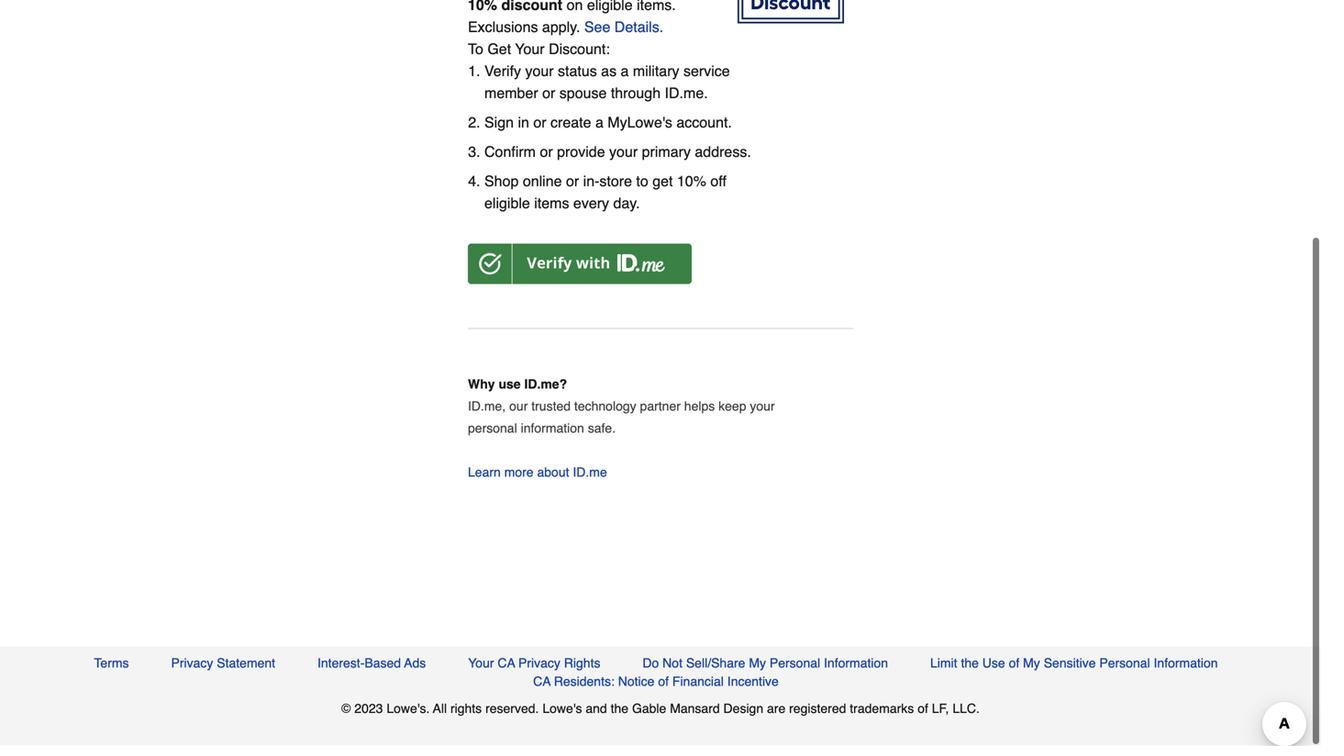 Task type: locate. For each thing, give the bounding box(es) containing it.
the left use
[[962, 657, 979, 672]]

sell/share
[[687, 657, 746, 672]]

filled icon image
[[738, 0, 854, 32]]

1 vertical spatial the
[[611, 702, 629, 717]]

1 horizontal spatial your
[[515, 41, 545, 58]]

account.
[[677, 115, 732, 132]]

of right use
[[1009, 657, 1020, 672]]

1 horizontal spatial privacy
[[519, 657, 561, 672]]

ca up reserved.
[[498, 657, 515, 672]]

or left the in-
[[566, 174, 579, 191]]

all
[[433, 702, 447, 717]]

1 horizontal spatial my
[[1024, 657, 1041, 672]]

1 horizontal spatial ca
[[534, 675, 551, 690]]

information
[[824, 657, 889, 672], [1154, 657, 1219, 672]]

© 2023 lowe's. all rights reserved. lowe's and the gable mansard design are registered trademarks of lf, llc.
[[342, 702, 980, 717]]

interest-
[[318, 657, 365, 672]]

ca
[[498, 657, 515, 672], [534, 675, 551, 690]]

id.me
[[573, 466, 607, 481]]

2023
[[355, 702, 383, 717]]

personal up incentive
[[770, 657, 821, 672]]

learn more about id.me
[[468, 466, 607, 481]]

my up incentive
[[749, 657, 767, 672]]

rights
[[564, 657, 601, 672]]

store
[[600, 174, 633, 191]]

lowe's
[[543, 702, 582, 717]]

0 horizontal spatial ca
[[498, 657, 515, 672]]

of left lf,
[[918, 702, 929, 717]]

privacy left the "statement"
[[171, 657, 213, 672]]

privacy
[[171, 657, 213, 672], [519, 657, 561, 672]]

lowe's.
[[387, 702, 430, 717]]

confirm
[[485, 144, 536, 161]]

a right as
[[621, 63, 629, 80]]

1 privacy from the left
[[171, 657, 213, 672]]

shop
[[485, 174, 519, 191]]

apply.
[[542, 19, 581, 36]]

0 horizontal spatial information
[[824, 657, 889, 672]]

personal right sensitive on the bottom of the page
[[1100, 657, 1151, 672]]

0 horizontal spatial of
[[659, 675, 669, 690]]

or right 'in'
[[534, 115, 547, 132]]

items
[[535, 196, 570, 213]]

our
[[510, 400, 528, 415]]

create
[[551, 115, 592, 132]]

a inside verify your status as a military service member or spouse through id.me.
[[621, 63, 629, 80]]

off
[[711, 174, 727, 191]]

llc.
[[953, 702, 980, 717]]

or inside shop online or in-store to get 10% off eligible items every day.
[[566, 174, 579, 191]]

day.
[[614, 196, 640, 213]]

your
[[526, 63, 554, 80], [610, 144, 638, 161], [750, 400, 775, 415]]

online
[[523, 174, 562, 191]]

of down 'not'
[[659, 675, 669, 690]]

the inside limit the use of my sensitive personal information ca residents: notice of financial incentive
[[962, 657, 979, 672]]

the right and on the left
[[611, 702, 629, 717]]

your right get
[[515, 41, 545, 58]]

personal inside limit the use of my sensitive personal information ca residents: notice of financial incentive
[[1100, 657, 1151, 672]]

sign
[[485, 115, 514, 132]]

or left spouse
[[543, 85, 556, 102]]

1 horizontal spatial personal
[[1100, 657, 1151, 672]]

0 horizontal spatial privacy
[[171, 657, 213, 672]]

2 personal from the left
[[1100, 657, 1151, 672]]

exclusions
[[468, 19, 538, 36]]

member
[[485, 85, 539, 102]]

2 horizontal spatial of
[[1009, 657, 1020, 672]]

are
[[767, 702, 786, 717]]

rights
[[451, 702, 482, 717]]

1 personal from the left
[[770, 657, 821, 672]]

personal
[[468, 422, 517, 437]]

0 horizontal spatial your
[[468, 657, 494, 672]]

through
[[611, 85, 661, 102]]

2 information from the left
[[1154, 657, 1219, 672]]

discount:
[[549, 41, 610, 58]]

more
[[505, 466, 534, 481]]

0 vertical spatial a
[[621, 63, 629, 80]]

my right use
[[1024, 657, 1041, 672]]

privacy statement link
[[171, 655, 275, 673]]

1 horizontal spatial a
[[621, 63, 629, 80]]

ca down your ca privacy rights link
[[534, 675, 551, 690]]

0 vertical spatial ca
[[498, 657, 515, 672]]

mansard
[[670, 702, 720, 717]]

1 horizontal spatial of
[[918, 702, 929, 717]]

2 horizontal spatial your
[[750, 400, 775, 415]]

1 my from the left
[[749, 657, 767, 672]]

shop online or in-store to get 10% off eligible items every day.
[[485, 174, 727, 213]]

privacy left rights
[[519, 657, 561, 672]]

not
[[663, 657, 683, 672]]

your right keep
[[750, 400, 775, 415]]

1 information from the left
[[824, 657, 889, 672]]

0 horizontal spatial my
[[749, 657, 767, 672]]

1 vertical spatial a
[[596, 115, 604, 132]]

your inside why use id.me? id.me, our trusted technology partner helps keep your personal information safe.
[[750, 400, 775, 415]]

1 vertical spatial ca
[[534, 675, 551, 690]]

ca inside limit the use of my sensitive personal information ca residents: notice of financial incentive
[[534, 675, 551, 690]]

your down to get your discount:
[[526, 63, 554, 80]]

partner
[[640, 400, 681, 415]]

personal
[[770, 657, 821, 672], [1100, 657, 1151, 672]]

0 horizontal spatial a
[[596, 115, 604, 132]]

ca residents: notice of financial incentive link
[[534, 673, 779, 692]]

the
[[962, 657, 979, 672], [611, 702, 629, 717]]

1 horizontal spatial your
[[610, 144, 638, 161]]

verify your status as a military service member or spouse through id.me.
[[485, 63, 730, 102]]

or
[[543, 85, 556, 102], [534, 115, 547, 132], [540, 144, 553, 161], [566, 174, 579, 191]]

my
[[749, 657, 767, 672], [1024, 657, 1041, 672]]

learn more about id.me link
[[468, 466, 607, 481]]

of
[[1009, 657, 1020, 672], [659, 675, 669, 690], [918, 702, 929, 717]]

id.me?
[[525, 378, 567, 393]]

incentive
[[728, 675, 779, 690]]

0 vertical spatial the
[[962, 657, 979, 672]]

your up rights
[[468, 657, 494, 672]]

0 horizontal spatial your
[[526, 63, 554, 80]]

2 my from the left
[[1024, 657, 1041, 672]]

limit
[[931, 657, 958, 672]]

helps
[[685, 400, 715, 415]]

use
[[983, 657, 1006, 672]]

your up store
[[610, 144, 638, 161]]

2 vertical spatial your
[[750, 400, 775, 415]]

0 vertical spatial your
[[526, 63, 554, 80]]

residents:
[[554, 675, 615, 690]]

do not sell/share my personal information link
[[643, 655, 889, 673]]

0 vertical spatial your
[[515, 41, 545, 58]]

registered
[[790, 702, 847, 717]]

or inside verify your status as a military service member or spouse through id.me.
[[543, 85, 556, 102]]

10%
[[677, 174, 707, 191]]

military
[[633, 63, 680, 80]]

why
[[468, 378, 495, 393]]

your inside verify your status as a military service member or spouse through id.me.
[[526, 63, 554, 80]]

0 horizontal spatial personal
[[770, 657, 821, 672]]

0 horizontal spatial the
[[611, 702, 629, 717]]

1 horizontal spatial the
[[962, 657, 979, 672]]

a right create
[[596, 115, 604, 132]]

a
[[621, 63, 629, 80], [596, 115, 604, 132]]

1 horizontal spatial information
[[1154, 657, 1219, 672]]



Task type: vqa. For each thing, say whether or not it's contained in the screenshot.
the left "Uolfin" LINK
no



Task type: describe. For each thing, give the bounding box(es) containing it.
every
[[574, 196, 610, 213]]

do not sell/share my personal information
[[643, 657, 889, 672]]

information inside limit the use of my sensitive personal information ca residents: notice of financial incentive
[[1154, 657, 1219, 672]]

details.
[[615, 19, 664, 36]]

sensitive
[[1044, 657, 1097, 672]]

eligible
[[485, 196, 530, 213]]

address.
[[695, 144, 752, 161]]

in
[[518, 115, 530, 132]]

primary
[[642, 144, 691, 161]]

id.me.
[[665, 85, 708, 102]]

verify
[[485, 63, 521, 80]]

limit the use of my sensitive personal information link
[[931, 655, 1219, 673]]

terms link
[[94, 655, 129, 673]]

©
[[342, 702, 351, 717]]

statement
[[217, 657, 275, 672]]

1 vertical spatial of
[[659, 675, 669, 690]]

2 vertical spatial of
[[918, 702, 929, 717]]

exclusions apply. see details.
[[468, 19, 664, 36]]

your ca privacy rights link
[[468, 655, 601, 673]]

id.me,
[[468, 400, 506, 415]]

mylowe's
[[608, 115, 673, 132]]

in-
[[584, 174, 600, 191]]

see details. link
[[585, 19, 664, 36]]

use
[[499, 378, 521, 393]]

sign in or create a mylowe's account.
[[485, 115, 732, 132]]

privacy statement
[[171, 657, 275, 672]]

to
[[637, 174, 649, 191]]

status
[[558, 63, 597, 80]]

0 vertical spatial of
[[1009, 657, 1020, 672]]

design
[[724, 702, 764, 717]]

financial
[[673, 675, 724, 690]]

1 vertical spatial your
[[468, 657, 494, 672]]

notice
[[619, 675, 655, 690]]

lf,
[[932, 702, 950, 717]]

get
[[488, 41, 511, 58]]

about
[[537, 466, 570, 481]]

see
[[585, 19, 611, 36]]

a for create
[[596, 115, 604, 132]]

why use id.me? id.me, our trusted technology partner helps keep your personal information safe.
[[468, 378, 775, 437]]

confirm or provide your primary address.
[[485, 144, 752, 161]]

terms
[[94, 657, 129, 672]]

your ca privacy rights
[[468, 657, 601, 672]]

technology
[[575, 400, 637, 415]]

based
[[365, 657, 401, 672]]

or up online
[[540, 144, 553, 161]]

safe.
[[588, 422, 616, 437]]

limit the use of my sensitive personal information ca residents: notice of financial incentive
[[534, 657, 1219, 690]]

id.me logo image
[[468, 245, 692, 285]]

interest-based ads link
[[318, 655, 426, 673]]

a for as
[[621, 63, 629, 80]]

get
[[653, 174, 673, 191]]

1 vertical spatial your
[[610, 144, 638, 161]]

my inside limit the use of my sensitive personal information ca residents: notice of financial incentive
[[1024, 657, 1041, 672]]

ads
[[404, 657, 426, 672]]

to
[[468, 41, 484, 58]]

gable
[[632, 702, 667, 717]]

and
[[586, 702, 607, 717]]

trusted
[[532, 400, 571, 415]]

provide
[[557, 144, 606, 161]]

reserved.
[[486, 702, 539, 717]]

as
[[601, 63, 617, 80]]

do
[[643, 657, 659, 672]]

interest-based ads
[[318, 657, 426, 672]]

2 privacy from the left
[[519, 657, 561, 672]]

spouse
[[560, 85, 607, 102]]

service
[[684, 63, 730, 80]]

trademarks
[[850, 702, 915, 717]]

to get your discount:
[[468, 41, 610, 58]]

keep
[[719, 400, 747, 415]]

information
[[521, 422, 585, 437]]



